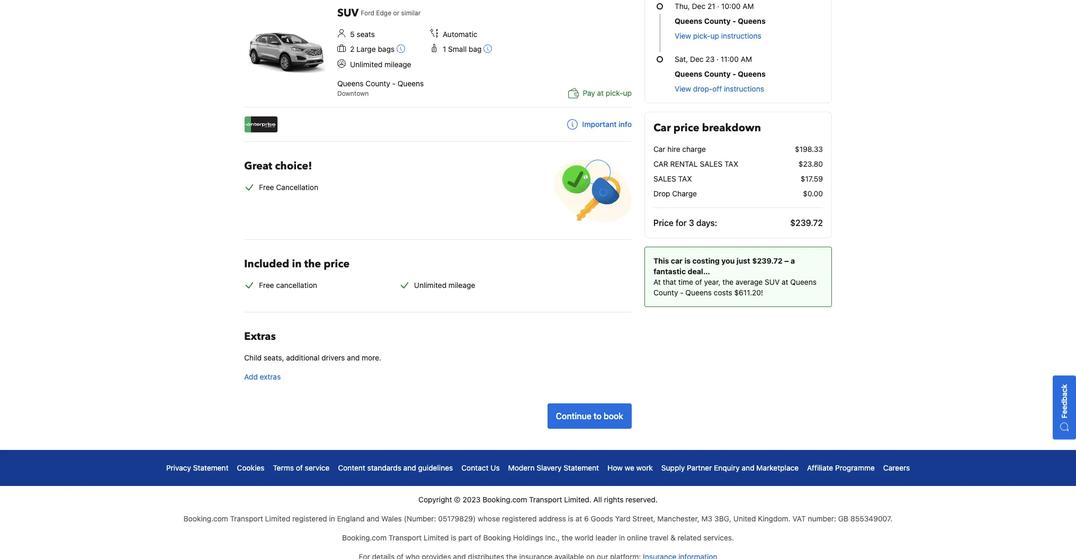 Task type: describe. For each thing, give the bounding box(es) containing it.
year,
[[705, 278, 721, 287]]

instructions for view drop-off instructions
[[724, 84, 765, 93]]

related
[[678, 534, 702, 543]]

m3
[[702, 515, 713, 524]]

travel
[[650, 534, 669, 543]]

instructions for view pick-up instructions
[[722, 31, 762, 40]]

2 statement from the left
[[564, 464, 599, 473]]

1 horizontal spatial in
[[329, 515, 335, 524]]

you
[[722, 256, 735, 265]]

online
[[627, 534, 648, 543]]

careers
[[884, 464, 910, 473]]

manchester,
[[658, 515, 700, 524]]

kingdom.
[[758, 515, 791, 524]]

terms of service
[[273, 464, 330, 473]]

1 vertical spatial mileage
[[449, 281, 475, 290]]

0 vertical spatial in
[[292, 257, 302, 272]]

how we work link
[[608, 463, 653, 474]]

(number:
[[404, 515, 436, 524]]

average
[[736, 278, 763, 287]]

limited for registered
[[265, 515, 290, 524]]

included
[[244, 257, 289, 272]]

suv ford edge or similar
[[338, 6, 421, 20]]

car for car price breakdown
[[654, 121, 671, 135]]

england
[[337, 515, 365, 524]]

pay
[[583, 89, 595, 98]]

all
[[594, 496, 602, 505]]

1 horizontal spatial sales
[[700, 159, 723, 168]]

how
[[608, 464, 623, 473]]

rental
[[671, 159, 698, 168]]

county up off
[[705, 69, 731, 78]]

1
[[443, 45, 446, 54]]

$17.59
[[801, 174, 823, 183]]

©
[[454, 496, 461, 505]]

costing
[[693, 256, 720, 265]]

0 vertical spatial booking.com
[[483, 496, 527, 505]]

goods
[[591, 515, 613, 524]]

$611.20!
[[735, 288, 764, 297]]

hire
[[668, 145, 681, 154]]

dec for thu,
[[692, 2, 706, 11]]

transport for and
[[230, 515, 263, 524]]

$0.00
[[803, 189, 823, 198]]

am for thu, dec 21 · 10:00 am
[[743, 2, 754, 11]]

how we work
[[608, 464, 653, 473]]

unlimited mileage inside product card group
[[350, 60, 411, 69]]

free for free cancellation
[[259, 183, 274, 192]]

content
[[338, 464, 366, 473]]

pick- inside product card group
[[606, 89, 623, 98]]

free for free cancellation
[[259, 281, 274, 290]]

us
[[491, 464, 500, 473]]

&
[[671, 534, 676, 543]]

that
[[663, 278, 677, 287]]

2
[[350, 45, 355, 54]]

sat,
[[675, 55, 688, 64]]

11:00
[[721, 55, 739, 64]]

05179829)
[[438, 515, 476, 524]]

2023
[[463, 496, 481, 505]]

transport for booking
[[389, 534, 422, 543]]

careers link
[[884, 463, 910, 474]]

cancellation
[[276, 281, 317, 290]]

view drop-off instructions
[[675, 84, 765, 93]]

copyright
[[419, 496, 452, 505]]

1 small bag
[[443, 45, 482, 54]]

at inside footer
[[576, 515, 582, 524]]

and right enquiry
[[742, 464, 755, 473]]

costs
[[714, 288, 733, 297]]

booking.com for is
[[342, 534, 387, 543]]

queens county - queens for 10:00
[[675, 16, 766, 25]]

content standards and guidelines
[[338, 464, 453, 473]]

$239.72 inside this car is costing you just $239.72 – a fantastic deal… at that time of year, the average suv at queens county - queens costs $611.20!
[[753, 256, 783, 265]]

1 statement from the left
[[193, 464, 229, 473]]

contact
[[462, 464, 489, 473]]

2 vertical spatial is
[[451, 534, 457, 543]]

continue to book link
[[548, 404, 632, 429]]

address
[[539, 515, 566, 524]]

of inside this car is costing you just $239.72 – a fantastic deal… at that time of year, the average suv at queens county - queens costs $611.20!
[[696, 278, 703, 287]]

2 registered from the left
[[502, 515, 537, 524]]

- down 10:00
[[733, 16, 736, 25]]

inc.,
[[546, 534, 560, 543]]

drop
[[654, 189, 671, 198]]

thu, dec 21 · 10:00 am
[[675, 2, 754, 11]]

- inside this car is costing you just $239.72 – a fantastic deal… at that time of year, the average suv at queens county - queens costs $611.20!
[[680, 288, 684, 297]]

service
[[305, 464, 330, 473]]

we
[[625, 464, 635, 473]]

modern slavery statement
[[508, 464, 599, 473]]

the inside footer
[[562, 534, 573, 543]]

just
[[737, 256, 751, 265]]

car price breakdown
[[654, 121, 761, 135]]

days:
[[697, 218, 718, 228]]

edge
[[376, 9, 392, 17]]

booking.com transport limited is part of booking holdings inc., the world leader in online travel & related services.
[[342, 534, 734, 543]]

view pick-up instructions
[[675, 31, 762, 40]]

additional
[[286, 354, 320, 363]]

10:00
[[722, 2, 741, 11]]

deal…
[[688, 267, 711, 276]]

limited for is
[[424, 534, 449, 543]]

large
[[357, 45, 376, 54]]

and right standards
[[404, 464, 416, 473]]

pick- inside button
[[694, 31, 711, 40]]

automatic
[[443, 30, 478, 39]]

0 vertical spatial transport
[[529, 496, 562, 505]]

tooltip arial label image for 2 large bags
[[397, 45, 405, 53]]

view for view pick-up instructions
[[675, 31, 692, 40]]

important
[[583, 120, 617, 129]]

of inside terms of service link
[[296, 464, 303, 473]]

free cancellation
[[259, 281, 317, 290]]

1 vertical spatial sales
[[654, 174, 677, 183]]

thu,
[[675, 2, 690, 11]]

1 vertical spatial unlimited mileage
[[414, 281, 475, 290]]

booking
[[483, 534, 511, 543]]

add extras button
[[244, 372, 632, 383]]

great
[[244, 159, 273, 173]]

1 horizontal spatial price
[[674, 121, 700, 135]]

add extras
[[244, 373, 281, 382]]

car hire charge
[[654, 145, 706, 154]]

$198.33
[[795, 145, 823, 154]]

child
[[244, 354, 262, 363]]

tooltip arial label image
[[484, 45, 492, 53]]

6
[[584, 515, 589, 524]]

affiliate programme
[[808, 464, 875, 473]]



Task type: locate. For each thing, give the bounding box(es) containing it.
0 horizontal spatial is
[[451, 534, 457, 543]]

0 horizontal spatial $239.72
[[753, 256, 783, 265]]

· for 10:00
[[718, 2, 720, 11]]

- inside "queens county - queens downtown"
[[392, 79, 396, 88]]

1 vertical spatial instructions
[[724, 84, 765, 93]]

price
[[674, 121, 700, 135], [324, 257, 350, 272]]

transport up address
[[529, 496, 562, 505]]

am for sat, dec 23 · 11:00 am
[[741, 55, 752, 64]]

up up info
[[623, 89, 632, 98]]

the up cancellation
[[304, 257, 321, 272]]

this car is costing you just $239.72 – a fantastic deal… at that time of year, the average suv at queens county - queens costs $611.20!
[[654, 256, 817, 297]]

1 vertical spatial suv
[[765, 278, 780, 287]]

1 vertical spatial am
[[741, 55, 752, 64]]

0 horizontal spatial unlimited mileage
[[350, 60, 411, 69]]

0 horizontal spatial transport
[[230, 515, 263, 524]]

car
[[671, 256, 683, 265]]

car left hire
[[654, 145, 666, 154]]

of right terms
[[296, 464, 303, 473]]

price
[[654, 218, 674, 228]]

- down bags
[[392, 79, 396, 88]]

2 view from the top
[[675, 84, 692, 93]]

- down 11:00
[[733, 69, 736, 78]]

0 vertical spatial tax
[[725, 159, 739, 168]]

limited down "(number:"
[[424, 534, 449, 543]]

2 vertical spatial in
[[619, 534, 625, 543]]

contact us
[[462, 464, 500, 473]]

0 vertical spatial $239.72
[[791, 218, 823, 228]]

1 horizontal spatial limited
[[424, 534, 449, 543]]

suv left ford
[[338, 6, 359, 20]]

queens county - queens up view pick-up instructions
[[675, 16, 766, 25]]

1 vertical spatial free
[[259, 281, 274, 290]]

or
[[393, 9, 400, 17]]

1 horizontal spatial statement
[[564, 464, 599, 473]]

dec left 23
[[690, 55, 704, 64]]

$239.72
[[791, 218, 823, 228], [753, 256, 783, 265]]

suv inside product card group
[[338, 6, 359, 20]]

at down –
[[782, 278, 789, 287]]

limited down terms
[[265, 515, 290, 524]]

queens county - queens up view drop-off instructions
[[675, 69, 766, 78]]

1 vertical spatial queens county - queens
[[675, 69, 766, 78]]

free cancellation
[[259, 183, 318, 192]]

0 horizontal spatial mileage
[[385, 60, 411, 69]]

county inside "queens county - queens downtown"
[[366, 79, 390, 88]]

0 horizontal spatial unlimited
[[350, 60, 383, 69]]

1 free from the top
[[259, 183, 274, 192]]

tooltip arial label image
[[397, 45, 405, 53], [397, 45, 405, 53], [484, 45, 492, 53]]

sales down charge
[[700, 159, 723, 168]]

and
[[347, 354, 360, 363], [404, 464, 416, 473], [742, 464, 755, 473], [367, 515, 380, 524]]

0 vertical spatial pick-
[[694, 31, 711, 40]]

tooltip arial label image for 1 small bag
[[484, 45, 492, 53]]

1 registered from the left
[[292, 515, 327, 524]]

up up sat, dec 23 · 11:00 am at the top right
[[711, 31, 720, 40]]

in up cancellation
[[292, 257, 302, 272]]

a
[[791, 256, 795, 265]]

in left the england
[[329, 515, 335, 524]]

united
[[734, 515, 756, 524]]

this
[[654, 256, 669, 265]]

0 vertical spatial sales
[[700, 159, 723, 168]]

feedback
[[1060, 385, 1069, 419]]

1 vertical spatial at
[[782, 278, 789, 287]]

0 vertical spatial price
[[674, 121, 700, 135]]

services.
[[704, 534, 734, 543]]

standards
[[368, 464, 402, 473]]

up inside product card group
[[623, 89, 632, 98]]

at
[[654, 278, 661, 287]]

0 horizontal spatial at
[[576, 515, 582, 524]]

0 horizontal spatial pick-
[[606, 89, 623, 98]]

view up "sat,"
[[675, 31, 692, 40]]

limited.
[[564, 496, 592, 505]]

statement right the privacy
[[193, 464, 229, 473]]

part
[[459, 534, 473, 543]]

0 vertical spatial free
[[259, 183, 274, 192]]

mileage inside product card group
[[385, 60, 411, 69]]

1 vertical spatial ·
[[717, 55, 719, 64]]

content standards and guidelines link
[[338, 463, 453, 474]]

at inside this car is costing you just $239.72 – a fantastic deal… at that time of year, the average suv at queens county - queens costs $611.20!
[[782, 278, 789, 287]]

1 vertical spatial in
[[329, 515, 335, 524]]

1 vertical spatial unlimited
[[414, 281, 447, 290]]

0 horizontal spatial of
[[296, 464, 303, 473]]

suv inside this car is costing you just $239.72 – a fantastic deal… at that time of year, the average suv at queens county - queens costs $611.20!
[[765, 278, 780, 287]]

0 horizontal spatial sales
[[654, 174, 677, 183]]

booking.com down the england
[[342, 534, 387, 543]]

0 vertical spatial car
[[654, 121, 671, 135]]

2 vertical spatial transport
[[389, 534, 422, 543]]

pick- up 23
[[694, 31, 711, 40]]

view drop-off instructions button
[[675, 84, 765, 94]]

1 horizontal spatial tax
[[725, 159, 739, 168]]

5 seats
[[350, 30, 375, 39]]

1 vertical spatial is
[[568, 515, 574, 524]]

is left 'part'
[[451, 534, 457, 543]]

1 vertical spatial limited
[[424, 534, 449, 543]]

0 vertical spatial is
[[685, 256, 691, 265]]

· for 11:00
[[717, 55, 719, 64]]

bag
[[469, 45, 482, 54]]

instructions right off
[[724, 84, 765, 93]]

gb
[[839, 515, 849, 524]]

terms of service link
[[273, 463, 330, 474]]

and left the more.
[[347, 354, 360, 363]]

price for 3 days:
[[654, 218, 718, 228]]

booking.com
[[483, 496, 527, 505], [184, 515, 228, 524], [342, 534, 387, 543]]

whose
[[478, 515, 500, 524]]

2 horizontal spatial the
[[723, 278, 734, 287]]

0 horizontal spatial the
[[304, 257, 321, 272]]

2 horizontal spatial at
[[782, 278, 789, 287]]

the inside this car is costing you just $239.72 – a fantastic deal… at that time of year, the average suv at queens county - queens costs $611.20!
[[723, 278, 734, 287]]

of right 'part'
[[475, 534, 481, 543]]

1 horizontal spatial up
[[711, 31, 720, 40]]

suv right average
[[765, 278, 780, 287]]

0 horizontal spatial registered
[[292, 515, 327, 524]]

mileage
[[385, 60, 411, 69], [449, 281, 475, 290]]

supply partner enquiry and marketplace link
[[662, 463, 799, 474]]

the up costs at right bottom
[[723, 278, 734, 287]]

yard
[[615, 515, 631, 524]]

at right pay
[[597, 89, 604, 98]]

footer
[[0, 451, 1077, 560]]

county up view pick-up instructions
[[705, 16, 731, 25]]

car
[[654, 159, 669, 168]]

1 queens county - queens from the top
[[675, 16, 766, 25]]

the right inc.,
[[562, 534, 573, 543]]

contact us link
[[462, 463, 500, 474]]

of down "deal…"
[[696, 278, 703, 287]]

0 horizontal spatial price
[[324, 257, 350, 272]]

holdings
[[513, 534, 544, 543]]

view for view drop-off instructions
[[675, 84, 692, 93]]

free
[[259, 183, 274, 192], [259, 281, 274, 290]]

transport down wales
[[389, 534, 422, 543]]

sales tax
[[654, 174, 692, 183]]

0 vertical spatial view
[[675, 31, 692, 40]]

2 horizontal spatial of
[[696, 278, 703, 287]]

2 horizontal spatial in
[[619, 534, 625, 543]]

am right 10:00
[[743, 2, 754, 11]]

0 vertical spatial mileage
[[385, 60, 411, 69]]

marketplace
[[757, 464, 799, 473]]

0 vertical spatial up
[[711, 31, 720, 40]]

1 horizontal spatial suv
[[765, 278, 780, 287]]

1 vertical spatial price
[[324, 257, 350, 272]]

1 horizontal spatial at
[[597, 89, 604, 98]]

and left wales
[[367, 515, 380, 524]]

1 horizontal spatial is
[[568, 515, 574, 524]]

0 horizontal spatial suv
[[338, 6, 359, 20]]

dec left 21
[[692, 2, 706, 11]]

supply
[[662, 464, 685, 473]]

21
[[708, 2, 716, 11]]

1 horizontal spatial registered
[[502, 515, 537, 524]]

1 vertical spatial tax
[[679, 174, 692, 183]]

- down time
[[680, 288, 684, 297]]

· right 23
[[717, 55, 719, 64]]

booking.com for registered
[[184, 515, 228, 524]]

sales up drop
[[654, 174, 677, 183]]

guidelines
[[418, 464, 453, 473]]

2 vertical spatial at
[[576, 515, 582, 524]]

dec for sat,
[[690, 55, 704, 64]]

1 vertical spatial car
[[654, 145, 666, 154]]

pick-
[[694, 31, 711, 40], [606, 89, 623, 98]]

county up downtown
[[366, 79, 390, 88]]

$239.72 left –
[[753, 256, 783, 265]]

at left 6
[[576, 515, 582, 524]]

1 vertical spatial $239.72
[[753, 256, 783, 265]]

0 horizontal spatial booking.com
[[184, 515, 228, 524]]

0 vertical spatial dec
[[692, 2, 706, 11]]

in left online
[[619, 534, 625, 543]]

affiliate
[[808, 464, 834, 473]]

statement up limited.
[[564, 464, 599, 473]]

product card group
[[244, 4, 645, 133]]

drivers
[[322, 354, 345, 363]]

transport down cookies 'button'
[[230, 515, 263, 524]]

free down included
[[259, 281, 274, 290]]

pick- right pay
[[606, 89, 623, 98]]

up
[[711, 31, 720, 40], [623, 89, 632, 98]]

is left 6
[[568, 515, 574, 524]]

county down that
[[654, 288, 678, 297]]

number:
[[808, 515, 837, 524]]

2 vertical spatial the
[[562, 534, 573, 543]]

seats
[[357, 30, 375, 39]]

23
[[706, 55, 715, 64]]

3
[[689, 218, 695, 228]]

0 vertical spatial unlimited
[[350, 60, 383, 69]]

is inside this car is costing you just $239.72 – a fantastic deal… at that time of year, the average suv at queens county - queens costs $611.20!
[[685, 256, 691, 265]]

the
[[304, 257, 321, 272], [723, 278, 734, 287], [562, 534, 573, 543]]

· right 21
[[718, 2, 720, 11]]

privacy statement link
[[166, 463, 229, 474]]

to
[[594, 412, 602, 421]]

at
[[597, 89, 604, 98], [782, 278, 789, 287], [576, 515, 582, 524]]

registered left the england
[[292, 515, 327, 524]]

tax
[[725, 159, 739, 168], [679, 174, 692, 183]]

at inside product card group
[[597, 89, 604, 98]]

1 vertical spatial transport
[[230, 515, 263, 524]]

up inside button
[[711, 31, 720, 40]]

2 horizontal spatial booking.com
[[483, 496, 527, 505]]

leader
[[596, 534, 617, 543]]

off
[[713, 84, 722, 93]]

world
[[575, 534, 594, 543]]

1 car from the top
[[654, 121, 671, 135]]

2 free from the top
[[259, 281, 274, 290]]

unlimited inside product card group
[[350, 60, 383, 69]]

instructions up 11:00
[[722, 31, 762, 40]]

seats,
[[264, 354, 284, 363]]

5
[[350, 30, 355, 39]]

supplied by rc - enterprise image
[[245, 117, 278, 133]]

1 horizontal spatial of
[[475, 534, 481, 543]]

continue
[[556, 412, 592, 421]]

county inside this car is costing you just $239.72 – a fantastic deal… at that time of year, the average suv at queens county - queens costs $611.20!
[[654, 288, 678, 297]]

tax down breakdown
[[725, 159, 739, 168]]

1 horizontal spatial $239.72
[[791, 218, 823, 228]]

am right 11:00
[[741, 55, 752, 64]]

2 queens county - queens from the top
[[675, 69, 766, 78]]

0 vertical spatial ·
[[718, 2, 720, 11]]

free down great
[[259, 183, 274, 192]]

0 horizontal spatial in
[[292, 257, 302, 272]]

1 vertical spatial booking.com
[[184, 515, 228, 524]]

1 view from the top
[[675, 31, 692, 40]]

2 horizontal spatial is
[[685, 256, 691, 265]]

view
[[675, 31, 692, 40], [675, 84, 692, 93]]

2 horizontal spatial transport
[[529, 496, 562, 505]]

·
[[718, 2, 720, 11], [717, 55, 719, 64]]

great choice!
[[244, 159, 312, 173]]

1 vertical spatial dec
[[690, 55, 704, 64]]

affiliate programme link
[[808, 463, 875, 474]]

2 vertical spatial of
[[475, 534, 481, 543]]

queens county - queens
[[675, 16, 766, 25], [675, 69, 766, 78]]

tax up charge
[[679, 174, 692, 183]]

$23.80
[[799, 159, 823, 168]]

car up hire
[[654, 121, 671, 135]]

car for car hire charge
[[654, 145, 666, 154]]

ford
[[361, 9, 375, 17]]

extras
[[244, 330, 276, 344]]

1 vertical spatial up
[[623, 89, 632, 98]]

choice!
[[275, 159, 312, 173]]

booking.com up the whose
[[483, 496, 527, 505]]

registered up holdings
[[502, 515, 537, 524]]

booking.com transport limited registered in england and wales (number: 05179829) whose registered address is at 6 goods yard street, manchester, m3 3bg, united kingdom. vat number: gb 855349007.
[[184, 515, 893, 524]]

2 car from the top
[[654, 145, 666, 154]]

0 vertical spatial queens county - queens
[[675, 16, 766, 25]]

1 horizontal spatial mileage
[[449, 281, 475, 290]]

2 vertical spatial booking.com
[[342, 534, 387, 543]]

1 horizontal spatial transport
[[389, 534, 422, 543]]

0 vertical spatial the
[[304, 257, 321, 272]]

0 vertical spatial limited
[[265, 515, 290, 524]]

-
[[733, 16, 736, 25], [733, 69, 736, 78], [392, 79, 396, 88], [680, 288, 684, 297]]

registered
[[292, 515, 327, 524], [502, 515, 537, 524]]

1 vertical spatial view
[[675, 84, 692, 93]]

booking.com down 'privacy statement' link
[[184, 515, 228, 524]]

1 horizontal spatial unlimited
[[414, 281, 447, 290]]

view pick-up instructions button
[[675, 31, 762, 41]]

0 horizontal spatial statement
[[193, 464, 229, 473]]

0 horizontal spatial up
[[623, 89, 632, 98]]

drop-
[[694, 84, 713, 93]]

1 vertical spatial the
[[723, 278, 734, 287]]

small
[[448, 45, 467, 54]]

instructions
[[722, 31, 762, 40], [724, 84, 765, 93]]

1 horizontal spatial pick-
[[694, 31, 711, 40]]

is right car
[[685, 256, 691, 265]]

0 vertical spatial suv
[[338, 6, 359, 20]]

0 vertical spatial unlimited mileage
[[350, 60, 411, 69]]

0 horizontal spatial tax
[[679, 174, 692, 183]]

queens county - queens downtown
[[338, 79, 424, 98]]

0 horizontal spatial limited
[[265, 515, 290, 524]]

0 vertical spatial at
[[597, 89, 604, 98]]

$239.72 down $0.00
[[791, 218, 823, 228]]

queens
[[675, 16, 703, 25], [738, 16, 766, 25], [675, 69, 703, 78], [738, 69, 766, 78], [338, 79, 364, 88], [398, 79, 424, 88], [791, 278, 817, 287], [686, 288, 712, 297]]

view left drop-
[[675, 84, 692, 93]]

queens county - queens for 11:00
[[675, 69, 766, 78]]

footer containing privacy statement
[[0, 451, 1077, 560]]

downtown
[[338, 90, 369, 98]]

0 vertical spatial of
[[696, 278, 703, 287]]

1 horizontal spatial unlimited mileage
[[414, 281, 475, 290]]



Task type: vqa. For each thing, say whether or not it's contained in the screenshot.
Car related to Car hire charge
yes



